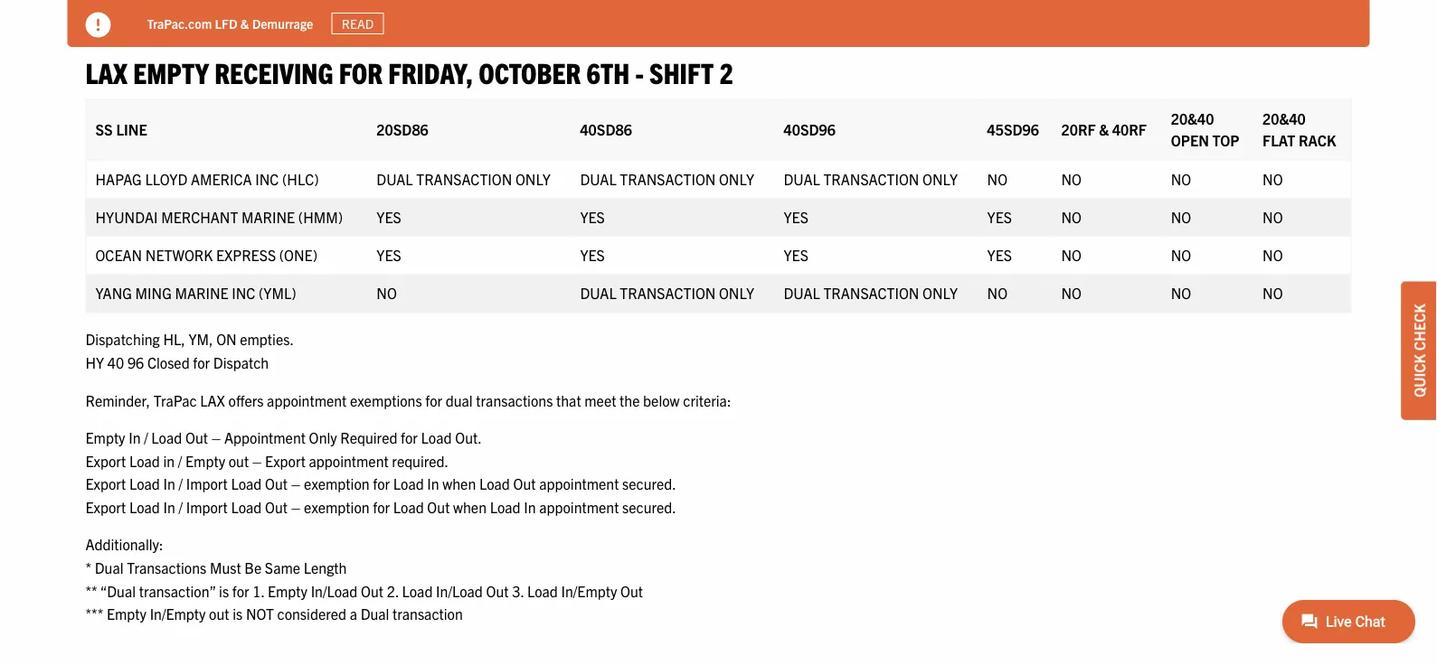 Task type: vqa. For each thing, say whether or not it's contained in the screenshot.
'cbpa'
no



Task type: describe. For each thing, give the bounding box(es) containing it.
for inside dispatching hl, ym, on empties. hy 40 96 closed for dispatch
[[193, 354, 210, 372]]

for
[[339, 55, 383, 90]]

(hmm)
[[298, 208, 343, 226]]

empty right "in"
[[185, 452, 225, 470]]

quick check
[[1411, 304, 1429, 398]]

transaction
[[393, 606, 463, 624]]

1 vertical spatial when
[[453, 499, 487, 517]]

out inside additionally: * dual transactions must be same length ** "dual transaction" is for 1. empty in/load out 2. load in/load out 3. load in/empty out *** empty in/empty out is not considered a dual transaction
[[209, 606, 229, 624]]

read link
[[331, 12, 384, 35]]

inc for (yml)
[[232, 284, 255, 302]]

96
[[127, 354, 144, 372]]

offers
[[229, 392, 264, 410]]

ym,
[[189, 331, 213, 349]]

empty
[[133, 55, 209, 90]]

2 import from the top
[[186, 499, 228, 517]]

empty down "dual
[[107, 606, 147, 624]]

ming
[[135, 284, 172, 302]]

receiving
[[215, 55, 333, 90]]

demurrage
[[252, 15, 313, 31]]

hl,
[[163, 331, 185, 349]]

top
[[1213, 131, 1240, 149]]

0 vertical spatial is
[[219, 583, 229, 601]]

***
[[86, 606, 103, 624]]

closed
[[147, 354, 190, 372]]

open
[[1171, 131, 1210, 149]]

2 secured. from the top
[[623, 499, 677, 517]]

out inside empty in / load out – appointment only required for load out. export load in / empty out – export appointment required. export load in / import load out – exemption for load in when load out appointment secured. export load in / import load out – exemption for load out when load in appointment secured.
[[229, 452, 249, 470]]

dispatching hl, ym, on empties. hy 40 96 closed for dispatch
[[86, 331, 294, 372]]

1 in/load from the left
[[311, 583, 358, 601]]

20&40 for flat
[[1263, 110, 1306, 128]]

yang
[[95, 284, 132, 302]]

2.
[[387, 583, 399, 601]]

40rf
[[1113, 120, 1147, 139]]

(hlc)
[[282, 170, 319, 188]]

transactions
[[127, 559, 206, 578]]

1.
[[253, 583, 264, 601]]

transaction"
[[139, 583, 216, 601]]

lax empty receiving           for friday, october 6th              - shift 2
[[86, 55, 734, 90]]

0 horizontal spatial &
[[241, 15, 249, 31]]

1 import from the top
[[186, 475, 228, 494]]

2 exemption from the top
[[304, 499, 370, 517]]

marine for merchant
[[242, 208, 295, 226]]

read
[[342, 15, 374, 32]]

/ right "in"
[[178, 452, 182, 470]]

1 secured. from the top
[[623, 475, 677, 494]]

line
[[116, 120, 147, 139]]

hapag
[[95, 170, 142, 188]]

0 horizontal spatial in/empty
[[150, 606, 206, 624]]

rack
[[1299, 131, 1337, 149]]

20&40 flat rack
[[1263, 110, 1337, 149]]

yang ming marine inc (yml)
[[95, 284, 296, 302]]

40sd96
[[784, 120, 836, 139]]

20&40 open top
[[1171, 110, 1240, 149]]

(yml)
[[259, 284, 296, 302]]

ss
[[95, 120, 113, 139]]

dual
[[446, 392, 473, 410]]

45sd96
[[988, 120, 1040, 139]]

hyundai merchant marine (hmm)
[[95, 208, 343, 226]]

trapac.com
[[147, 15, 212, 31]]

only
[[309, 429, 337, 447]]

lfd
[[215, 15, 238, 31]]

20rf
[[1062, 120, 1096, 139]]

meet
[[585, 392, 616, 410]]

hapag lloyd america inc (hlc)
[[95, 170, 319, 188]]

friday,
[[388, 55, 473, 90]]

required.
[[392, 452, 449, 470]]

shift
[[650, 55, 714, 90]]

reminder, trapac lax offers appointment exemptions for dual transactions that meet the below criteria:
[[86, 392, 731, 410]]

trapac.com lfd & demurrage
[[147, 15, 313, 31]]

*
[[86, 559, 91, 578]]

1 vertical spatial is
[[233, 606, 243, 624]]

dispatch
[[213, 354, 269, 372]]

20rf & 40rf
[[1062, 120, 1147, 139]]

that
[[556, 392, 581, 410]]

required
[[340, 429, 398, 447]]

40sd86
[[580, 120, 632, 139]]

quick
[[1411, 354, 1429, 398]]

exemptions
[[350, 392, 422, 410]]

/ up transactions
[[179, 499, 183, 517]]

20sd86
[[377, 120, 429, 139]]

ocean network express (one)
[[95, 246, 318, 264]]

**
[[86, 583, 97, 601]]

hy
[[86, 354, 104, 372]]

express
[[216, 246, 276, 264]]



Task type: locate. For each thing, give the bounding box(es) containing it.
lax left offers
[[200, 392, 225, 410]]

trapac
[[154, 392, 197, 410]]

is left 'not'
[[233, 606, 243, 624]]

0 vertical spatial &
[[241, 15, 249, 31]]

a
[[350, 606, 357, 624]]

in/empty right 3.
[[561, 583, 617, 601]]

0 vertical spatial inc
[[255, 170, 279, 188]]

out
[[229, 452, 249, 470], [209, 606, 229, 624]]

marine for ming
[[175, 284, 229, 302]]

in/load
[[311, 583, 358, 601], [436, 583, 483, 601]]

lax
[[86, 55, 128, 90], [200, 392, 225, 410]]

america
[[191, 170, 252, 188]]

in/empty
[[561, 583, 617, 601], [150, 606, 206, 624]]

0 vertical spatial out
[[229, 452, 249, 470]]

2 20&40 from the left
[[1263, 110, 1306, 128]]

considered
[[277, 606, 347, 624]]

length
[[304, 559, 347, 578]]

2
[[720, 55, 734, 90]]

load
[[151, 429, 182, 447], [421, 429, 452, 447], [129, 452, 160, 470], [129, 475, 160, 494], [231, 475, 262, 494], [393, 475, 424, 494], [479, 475, 510, 494], [129, 499, 160, 517], [231, 499, 262, 517], [393, 499, 424, 517], [490, 499, 521, 517], [402, 583, 433, 601], [527, 583, 558, 601]]

0 horizontal spatial lax
[[86, 55, 128, 90]]

quick check link
[[1401, 282, 1438, 421]]

1 vertical spatial marine
[[175, 284, 229, 302]]

3.
[[512, 583, 524, 601]]

import down appointment
[[186, 475, 228, 494]]

1 vertical spatial dual
[[361, 606, 389, 624]]

1 vertical spatial &
[[1100, 120, 1109, 139]]

inc
[[255, 170, 279, 188], [232, 284, 255, 302]]

check
[[1411, 304, 1429, 351]]

for inside additionally: * dual transactions must be same length ** "dual transaction" is for 1. empty in/load out 2. load in/load out 3. load in/empty out *** empty in/empty out is not considered a dual transaction
[[232, 583, 249, 601]]

0 vertical spatial secured.
[[623, 475, 677, 494]]

0 vertical spatial lax
[[86, 55, 128, 90]]

1 vertical spatial exemption
[[304, 499, 370, 517]]

lloyd
[[145, 170, 188, 188]]

hyundai
[[95, 208, 158, 226]]

marine up the express
[[242, 208, 295, 226]]

dual
[[377, 170, 413, 188], [580, 170, 617, 188], [784, 170, 820, 188], [580, 284, 617, 302], [784, 284, 820, 302]]

empty down same
[[268, 583, 308, 601]]

0 vertical spatial exemption
[[304, 475, 370, 494]]

additionally:
[[86, 536, 163, 554]]

ss line
[[95, 120, 147, 139]]

network
[[145, 246, 213, 264]]

empty in / load out – appointment only required for load out. export load in / empty out – export appointment required. export load in / import load out – exemption for load in when load out appointment secured. export load in / import load out – exemption for load out when load in appointment secured.
[[86, 429, 677, 517]]

20&40 up flat
[[1263, 110, 1306, 128]]

(one)
[[279, 246, 318, 264]]

& right lfd
[[241, 15, 249, 31]]

transactions
[[476, 392, 553, 410]]

inc left (hlc)
[[255, 170, 279, 188]]

solid image
[[86, 12, 111, 38]]

1 vertical spatial secured.
[[623, 499, 677, 517]]

on
[[216, 331, 237, 349]]

1 horizontal spatial &
[[1100, 120, 1109, 139]]

1 horizontal spatial 20&40
[[1263, 110, 1306, 128]]

exemption down only
[[304, 475, 370, 494]]

in/load down length
[[311, 583, 358, 601]]

6th
[[587, 55, 630, 90]]

appointment
[[224, 429, 306, 447]]

secured.
[[623, 475, 677, 494], [623, 499, 677, 517]]

0 vertical spatial when
[[443, 475, 476, 494]]

0 vertical spatial marine
[[242, 208, 295, 226]]

inc left (yml)
[[232, 284, 255, 302]]

for
[[193, 354, 210, 372], [426, 392, 443, 410], [401, 429, 418, 447], [373, 475, 390, 494], [373, 499, 390, 517], [232, 583, 249, 601]]

same
[[265, 559, 300, 578]]

the
[[620, 392, 640, 410]]

& left 40rf
[[1100, 120, 1109, 139]]

–
[[211, 429, 221, 447], [252, 452, 262, 470], [291, 475, 301, 494], [291, 499, 301, 517]]

&
[[241, 15, 249, 31], [1100, 120, 1109, 139]]

/
[[144, 429, 148, 447], [178, 452, 182, 470], [179, 475, 183, 494], [179, 499, 183, 517]]

0 vertical spatial import
[[186, 475, 228, 494]]

"dual
[[100, 583, 136, 601]]

20&40 for open
[[1171, 110, 1215, 128]]

1 20&40 from the left
[[1171, 110, 1215, 128]]

when down out.
[[453, 499, 487, 517]]

1 horizontal spatial dual
[[361, 606, 389, 624]]

must
[[210, 559, 241, 578]]

out left 'not'
[[209, 606, 229, 624]]

below
[[643, 392, 680, 410]]

dispatching
[[86, 331, 160, 349]]

marine
[[242, 208, 295, 226], [175, 284, 229, 302]]

when down required.
[[443, 475, 476, 494]]

out down appointment
[[229, 452, 249, 470]]

1 horizontal spatial in/load
[[436, 583, 483, 601]]

dual right *
[[95, 559, 124, 578]]

1 horizontal spatial is
[[233, 606, 243, 624]]

is down must
[[219, 583, 229, 601]]

1 vertical spatial inc
[[232, 284, 255, 302]]

merchant
[[161, 208, 238, 226]]

out.
[[455, 429, 482, 447]]

2 in/load from the left
[[436, 583, 483, 601]]

20&40 inside 20&40 open top
[[1171, 110, 1215, 128]]

1 vertical spatial lax
[[200, 392, 225, 410]]

only
[[516, 170, 551, 188], [719, 170, 755, 188], [923, 170, 958, 188], [719, 284, 755, 302], [923, 284, 958, 302]]

inc for (hlc)
[[255, 170, 279, 188]]

empty
[[86, 429, 125, 447], [185, 452, 225, 470], [268, 583, 308, 601], [107, 606, 147, 624]]

0 vertical spatial dual
[[95, 559, 124, 578]]

empty down 'reminder,'
[[86, 429, 125, 447]]

import up must
[[186, 499, 228, 517]]

20&40 up open
[[1171, 110, 1215, 128]]

1 horizontal spatial marine
[[242, 208, 295, 226]]

dual transaction only
[[377, 170, 551, 188], [580, 170, 755, 188], [784, 170, 958, 188], [580, 284, 755, 302], [784, 284, 958, 302]]

0 horizontal spatial dual
[[95, 559, 124, 578]]

1 vertical spatial out
[[209, 606, 229, 624]]

empties.
[[240, 331, 294, 349]]

1 vertical spatial in/empty
[[150, 606, 206, 624]]

out
[[185, 429, 208, 447], [265, 475, 288, 494], [513, 475, 536, 494], [265, 499, 288, 517], [427, 499, 450, 517], [361, 583, 384, 601], [486, 583, 509, 601], [621, 583, 643, 601]]

1 vertical spatial import
[[186, 499, 228, 517]]

in/empty down transaction"
[[150, 606, 206, 624]]

reminder,
[[86, 392, 150, 410]]

/ down 'reminder,'
[[144, 429, 148, 447]]

0 vertical spatial in/empty
[[561, 583, 617, 601]]

appointment
[[267, 392, 347, 410], [309, 452, 389, 470], [539, 475, 619, 494], [539, 499, 619, 517]]

in
[[163, 452, 175, 470]]

40
[[108, 354, 124, 372]]

no
[[988, 170, 1008, 188], [1062, 170, 1082, 188], [1171, 170, 1192, 188], [1263, 170, 1283, 188], [1062, 208, 1082, 226], [1171, 208, 1192, 226], [1263, 208, 1283, 226], [1062, 246, 1082, 264], [1171, 246, 1192, 264], [1263, 246, 1283, 264], [377, 284, 397, 302], [988, 284, 1008, 302], [1062, 284, 1082, 302], [1171, 284, 1192, 302], [1263, 284, 1283, 302]]

export
[[86, 452, 126, 470], [265, 452, 306, 470], [86, 475, 126, 494], [86, 499, 126, 517]]

exemption up length
[[304, 499, 370, 517]]

/ down trapac
[[179, 475, 183, 494]]

not
[[246, 606, 274, 624]]

0 horizontal spatial marine
[[175, 284, 229, 302]]

lax down the solid image
[[86, 55, 128, 90]]

yes
[[377, 208, 401, 226], [580, 208, 605, 226], [784, 208, 809, 226], [988, 208, 1012, 226], [377, 246, 401, 264], [580, 246, 605, 264], [784, 246, 809, 264], [988, 246, 1012, 264]]

dual right a
[[361, 606, 389, 624]]

20&40 inside 20&40 flat rack
[[1263, 110, 1306, 128]]

1 horizontal spatial in/empty
[[561, 583, 617, 601]]

0 horizontal spatial is
[[219, 583, 229, 601]]

-
[[636, 55, 644, 90]]

transaction
[[416, 170, 512, 188], [620, 170, 716, 188], [824, 170, 920, 188], [620, 284, 716, 302], [824, 284, 920, 302]]

be
[[245, 559, 262, 578]]

exemption
[[304, 475, 370, 494], [304, 499, 370, 517]]

ocean
[[95, 246, 142, 264]]

criteria:
[[683, 392, 731, 410]]

additionally: * dual transactions must be same length ** "dual transaction" is for 1. empty in/load out 2. load in/load out 3. load in/empty out *** empty in/empty out is not considered a dual transaction
[[86, 536, 643, 624]]

in
[[129, 429, 141, 447], [163, 475, 175, 494], [427, 475, 439, 494], [163, 499, 175, 517], [524, 499, 536, 517]]

0 horizontal spatial 20&40
[[1171, 110, 1215, 128]]

1 exemption from the top
[[304, 475, 370, 494]]

0 horizontal spatial in/load
[[311, 583, 358, 601]]

october
[[479, 55, 581, 90]]

flat
[[1263, 131, 1296, 149]]

in/load up transaction
[[436, 583, 483, 601]]

1 horizontal spatial lax
[[200, 392, 225, 410]]

marine down the ocean network express (one)
[[175, 284, 229, 302]]

import
[[186, 475, 228, 494], [186, 499, 228, 517]]



